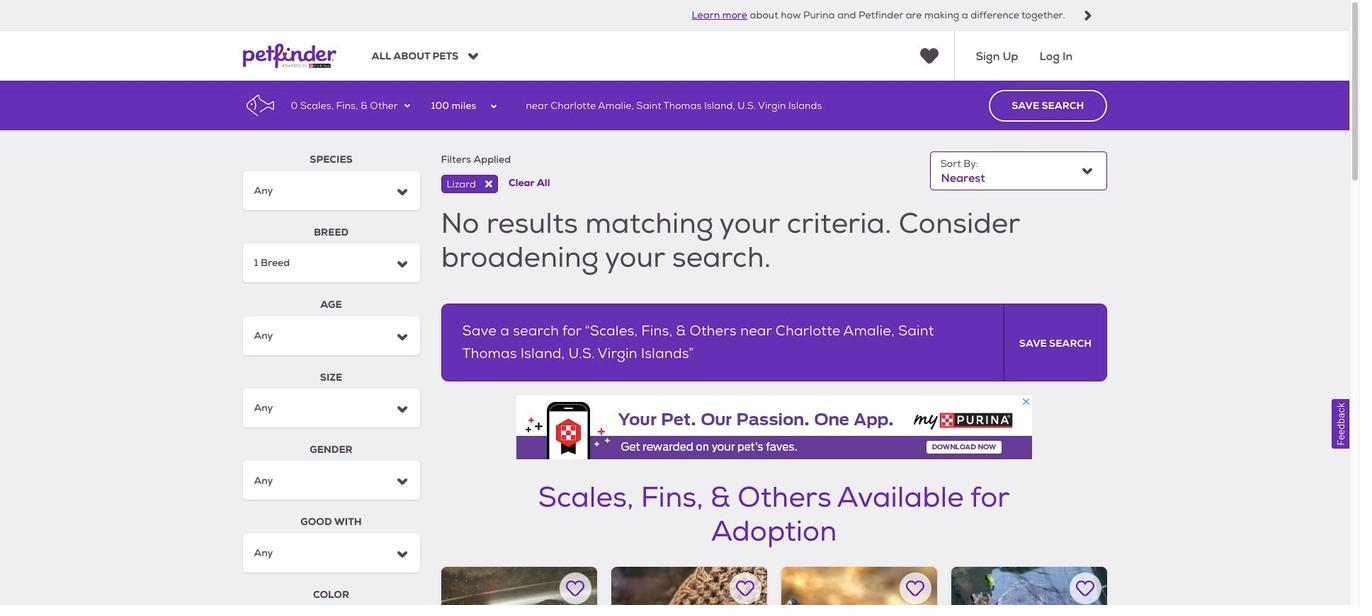Task type: vqa. For each thing, say whether or not it's contained in the screenshot.
puff, adoptable reptile, young male lizard, glenmoore, pa. image
yes



Task type: locate. For each thing, give the bounding box(es) containing it.
maverick, beanstalk, and chunk, adoptable turtle, adult unknown red-eared slider & mississippi map turtle mix, hope valley, ri. image
[[781, 567, 937, 606]]

puff, adoptable reptile, young male lizard, glenmoore, pa. image
[[611, 567, 767, 606]]

main content
[[0, 81, 1349, 606]]

tamboni, adoptable turtle, adult female turtle, washington, dc. image
[[951, 567, 1107, 606]]



Task type: describe. For each thing, give the bounding box(es) containing it.
advertisement element
[[516, 396, 1032, 460]]

sam, adoptable turtle, adult male red-eared slider, berlin, ct. image
[[441, 567, 597, 606]]

petfinder home image
[[243, 31, 336, 81]]



